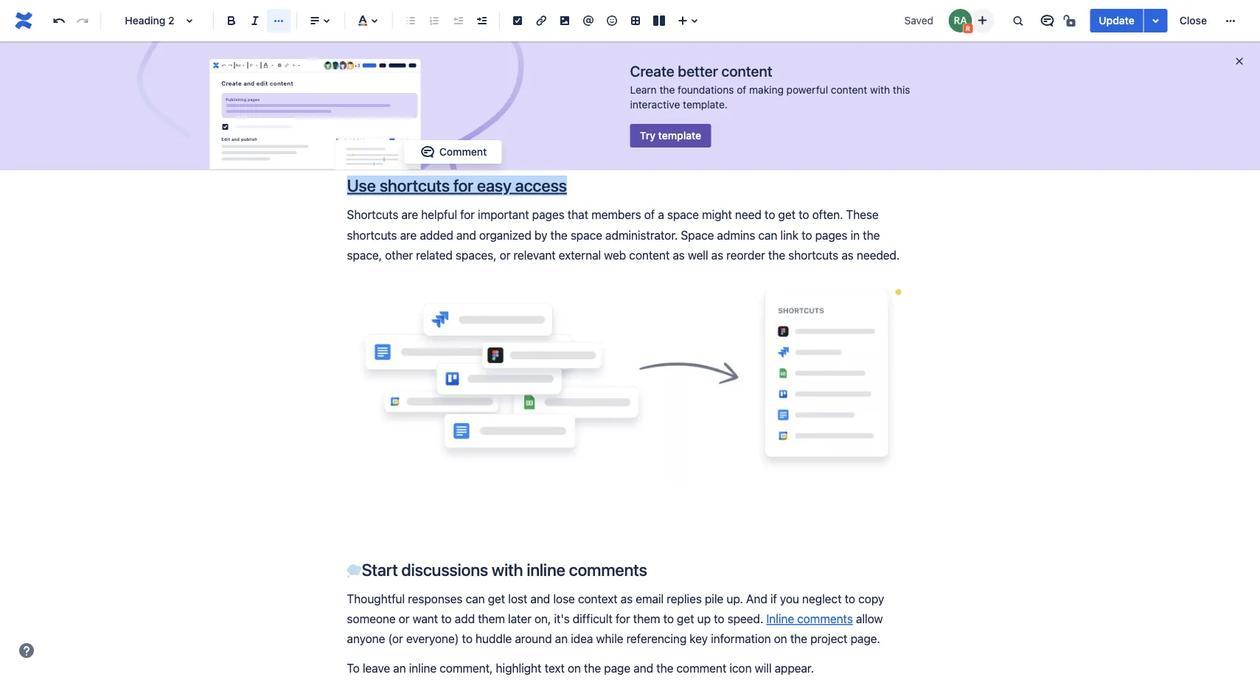 Task type: describe. For each thing, give the bounding box(es) containing it.
page
[[604, 661, 631, 675]]

thoughtful
[[347, 592, 405, 606]]

foundations
[[678, 84, 734, 96]]

or inside thoughtful responses can get lost and lose context as email replies pile up. and if you neglect to copy someone or want to add them later on, it's difficult for them to get up to speed.
[[399, 612, 410, 626]]

0 horizontal spatial with
[[492, 560, 523, 579]]

the down link
[[769, 248, 786, 262]]

and right edit at the top of page
[[232, 136, 240, 141]]

1 vertical spatial an
[[393, 661, 406, 675]]

edit and publish
[[222, 136, 257, 141]]

create for better
[[630, 62, 675, 79]]

comment
[[440, 146, 487, 158]]

space
[[681, 228, 714, 242]]

later
[[508, 612, 532, 626]]

0 vertical spatial for
[[454, 176, 474, 196]]

space,
[[347, 248, 382, 262]]

use shortcuts for easy access
[[347, 176, 567, 196]]

will
[[755, 661, 772, 675]]

up.
[[727, 592, 744, 606]]

referencing
[[627, 632, 687, 646]]

work.
[[791, 81, 820, 95]]

aliases,
[[640, 41, 679, 55]]

1 horizontal spatial get
[[677, 612, 695, 626]]

learn
[[630, 84, 657, 96]]

1 vertical spatial contact
[[703, 61, 743, 75]]

context
[[578, 592, 618, 606]]

inline comments
[[767, 612, 853, 626]]

shortcuts
[[347, 208, 399, 222]]

email inside thoughtful responses can get lost and lose context as email replies pile up. and if you neglect to copy someone or want to add them later on, it's difficult for them to get up to speed.
[[636, 592, 664, 606]]

external
[[559, 248, 601, 262]]

and right page
[[634, 661, 654, 675]]

to right up on the right of page
[[714, 612, 725, 626]]

if
[[771, 592, 777, 606]]

spaces,
[[456, 248, 497, 262]]

find and replace image
[[1010, 12, 1027, 30]]

can inside share your timezone and links to slack channels, email aliases, or other contact details your team uses so visitors can contact you with questions or feedback about your team's work.
[[681, 61, 700, 75]]

questions
[[794, 61, 845, 75]]

outdent ⇧tab image
[[449, 12, 467, 30]]

up
[[698, 612, 711, 626]]

try
[[640, 129, 656, 142]]

the inside allow anyone (or everyone) to huddle around an idea while referencing key information on the project page.
[[791, 632, 808, 646]]

huddle
[[476, 632, 512, 646]]

on inside allow anyone (or everyone) to huddle around an idea while referencing key information on the project page.
[[774, 632, 788, 646]]

mention image
[[580, 12, 598, 30]]

table image
[[627, 12, 645, 30]]

you inside thoughtful responses can get lost and lose context as email replies pile up. and if you neglect to copy someone or want to add them later on, it's difficult for them to get up to speed.
[[781, 592, 800, 606]]

1 vertical spatial shortcuts
[[347, 228, 397, 242]]

everyone)
[[406, 632, 459, 646]]

on,
[[535, 612, 551, 626]]

comment,
[[440, 661, 493, 675]]

1 vertical spatial get
[[488, 592, 505, 606]]

allow anyone (or everyone) to huddle around an idea while referencing key information on the project page.
[[347, 612, 886, 646]]

publishing pages
[[226, 97, 260, 102]]

around
[[515, 632, 552, 646]]

with inside share your timezone and links to slack channels, email aliases, or other contact details your team uses so visitors can contact you with questions or feedback about your team's work.
[[769, 61, 791, 75]]

can inside the shortcuts are helpful for important pages that members of a space might need to get to often. these shortcuts are added and organized by the space administrator. space admins can link to pages in the space, other related spaces, or relevant external web content as well as reorder the shortcuts as needed.
[[759, 228, 778, 242]]

2 vertical spatial shortcuts
[[789, 248, 839, 262]]

with inside create better content learn the foundations of making powerful content with this interactive template.
[[871, 84, 891, 96]]

publish
[[241, 136, 257, 141]]

of inside create better content learn the foundations of making powerful content with this interactive template.
[[737, 84, 747, 96]]

lost
[[509, 592, 528, 606]]

get inside the shortcuts are helpful for important pages that members of a space might need to get to often. these shortcuts are added and organized by the space administrator. space admins can link to pages in the space, other related spaces, or relevant external web content as well as reorder the shortcuts as needed.
[[779, 208, 796, 222]]

inline for comment,
[[409, 661, 437, 675]]

for inside the shortcuts are helpful for important pages that members of a space might need to get to often. these shortcuts are added and organized by the space administrator. space admins can link to pages in the space, other related spaces, or relevant external web content as well as reorder the shortcuts as needed.
[[460, 208, 475, 222]]

about
[[692, 81, 723, 95]]

anyone
[[347, 632, 385, 646]]

template
[[659, 129, 702, 142]]

and inside the shortcuts are helpful for important pages that members of a space might need to get to often. these shortcuts are added and organized by the space administrator. space admins can link to pages in the space, other related spaces, or relevant external web content as well as reorder the shortcuts as needed.
[[457, 228, 476, 242]]

add
[[455, 612, 475, 626]]

bullet list ⌘⇧8 image
[[402, 12, 420, 30]]

easy
[[477, 176, 512, 196]]

details
[[771, 41, 805, 55]]

chevron down image for text color image
[[270, 60, 276, 71]]

+3
[[355, 62, 360, 68]]

1 vertical spatial space
[[571, 228, 603, 242]]

checkbox image
[[277, 60, 283, 71]]

channels,
[[787, 21, 837, 35]]

start
[[362, 560, 398, 579]]

added
[[420, 228, 454, 242]]

shortcuts are helpful for important pages that members of a space might need to get to often. these shortcuts are added and organized by the space administrator. space admins can link to pages in the space, other related spaces, or relevant external web content as well as reorder the shortcuts as needed.
[[347, 208, 900, 262]]

timezone
[[640, 21, 689, 35]]

0 vertical spatial space
[[668, 208, 699, 222]]

of inside the shortcuts are helpful for important pages that members of a space might need to get to often. these shortcuts are added and organized by the space administrator. space admins can link to pages in the space, other related spaces, or relevant external web content as well as reorder the shortcuts as needed.
[[645, 208, 655, 222]]

comment image
[[419, 143, 437, 161]]

more image
[[1223, 12, 1240, 30]]

while
[[596, 632, 624, 646]]

1 vertical spatial your
[[808, 41, 832, 55]]

help image
[[18, 642, 35, 660]]

discussions
[[402, 560, 488, 579]]

might
[[702, 208, 733, 222]]

chevron down image for the text style icon
[[241, 60, 247, 71]]

important
[[478, 208, 529, 222]]

helpful
[[421, 208, 457, 222]]

to right the need at the right of page
[[765, 208, 776, 222]]

as left well
[[673, 248, 685, 262]]

information
[[711, 632, 771, 646]]

inline
[[767, 612, 795, 626]]

share your timezone and links to slack channels, email aliases, or other contact details your team uses so visitors can contact you with questions or feedback about your team's work.
[[640, 0, 908, 95]]

comment button
[[410, 143, 496, 161]]

other inside the shortcuts are helpful for important pages that members of a space might need to get to often. these shortcuts are added and organized by the space administrator. space admins can link to pages in the space, other related spaces, or relevant external web content as well as reorder the shortcuts as needed.
[[385, 248, 413, 262]]

confluence image
[[12, 9, 35, 32]]

this
[[893, 84, 911, 96]]

idea
[[571, 632, 593, 646]]

align left image
[[306, 12, 324, 30]]

team's
[[752, 81, 788, 95]]

the left page
[[584, 661, 601, 675]]

0 horizontal spatial pages
[[248, 97, 260, 102]]

can inside thoughtful responses can get lost and lose context as email replies pile up. and if you neglect to copy someone or want to add them later on, it's difficult for them to get up to speed.
[[466, 592, 485, 606]]

the right "in"
[[863, 228, 880, 242]]

better
[[678, 62, 719, 79]]

icon
[[730, 661, 752, 675]]

confluence icon image
[[212, 61, 220, 70]]

update
[[1100, 14, 1135, 27]]

slack
[[755, 21, 784, 35]]

0 horizontal spatial on
[[568, 661, 581, 675]]

it's
[[554, 612, 570, 626]]

the right by
[[551, 228, 568, 242]]

visitors
[[640, 61, 678, 75]]

and
[[747, 592, 768, 606]]

1 vertical spatial are
[[400, 228, 417, 242]]

these
[[847, 208, 879, 222]]

often.
[[813, 208, 844, 222]]

comment
[[677, 661, 727, 675]]

organized
[[479, 228, 532, 242]]

team
[[835, 41, 861, 55]]

to left copy
[[845, 592, 856, 606]]

relevant
[[514, 248, 556, 262]]

link image
[[533, 12, 550, 30]]

as down "in"
[[842, 248, 854, 262]]

to inside share your timezone and links to slack channels, email aliases, or other contact details your team uses so visitors can contact you with questions or feedback about your team's work.
[[741, 21, 752, 35]]

start discussions with inline comments
[[362, 560, 648, 579]]

project
[[811, 632, 848, 646]]

use
[[347, 176, 376, 196]]

saved
[[905, 14, 934, 27]]



Task type: locate. For each thing, give the bounding box(es) containing it.
content up making
[[722, 62, 773, 79]]

2
[[168, 14, 175, 27]]

shortcuts down link
[[789, 248, 839, 262]]

2 horizontal spatial get
[[779, 208, 796, 222]]

create up publishing
[[222, 80, 242, 87]]

in
[[851, 228, 860, 242]]

add image, video, or file image
[[556, 12, 574, 30]]

1 vertical spatial of
[[645, 208, 655, 222]]

0 horizontal spatial your
[[726, 81, 749, 95]]

or left want
[[399, 612, 410, 626]]

an down it's
[[555, 632, 568, 646]]

reorder
[[727, 248, 766, 262]]

space right a
[[668, 208, 699, 222]]

create better content learn the foundations of making powerful content with this interactive template.
[[630, 62, 911, 111]]

template.
[[683, 98, 728, 111]]

leave
[[363, 661, 390, 675]]

content down administrator.
[[630, 248, 670, 262]]

redo image
[[227, 60, 234, 71]]

content
[[722, 62, 773, 79], [270, 80, 293, 87], [831, 84, 868, 96], [630, 248, 670, 262]]

chevron down image for align left icon
[[254, 60, 260, 71]]

space
[[668, 208, 699, 222], [571, 228, 603, 242]]

0 vertical spatial your
[[852, 0, 875, 14]]

access
[[515, 176, 567, 196]]

redo ⌘⇧z image
[[74, 12, 91, 30]]

2 vertical spatial can
[[466, 592, 485, 606]]

uses
[[864, 41, 889, 55]]

0 vertical spatial inline
[[527, 560, 566, 579]]

neglect
[[803, 592, 842, 606]]

and left links
[[692, 21, 712, 35]]

as inside thoughtful responses can get lost and lose context as email replies pile up. and if you neglect to copy someone or want to add them later on, it's difficult for them to get up to speed.
[[621, 592, 633, 606]]

to left add
[[441, 612, 452, 626]]

heading 2
[[125, 14, 175, 27]]

other right space,
[[385, 248, 413, 262]]

and left edit
[[244, 80, 255, 87]]

pages down create and edit content
[[248, 97, 260, 102]]

to up referencing
[[664, 612, 674, 626]]

close button
[[1171, 9, 1217, 32]]

0 horizontal spatial of
[[645, 208, 655, 222]]

0 horizontal spatial get
[[488, 592, 505, 606]]

inline down everyone)
[[409, 661, 437, 675]]

1 horizontal spatial an
[[555, 632, 568, 646]]

inline
[[527, 560, 566, 579], [409, 661, 437, 675]]

emoji image
[[604, 12, 621, 30]]

other up better
[[696, 41, 724, 55]]

0 vertical spatial you
[[746, 61, 766, 75]]

1 vertical spatial comments
[[798, 612, 853, 626]]

shortcuts down comment "icon" at the top of the page
[[380, 176, 450, 196]]

(or
[[388, 632, 403, 646]]

text style image
[[235, 60, 241, 71]]

admins
[[717, 228, 756, 242]]

the down referencing
[[657, 661, 674, 675]]

for left easy
[[454, 176, 474, 196]]

1 horizontal spatial comments
[[798, 612, 853, 626]]

0 vertical spatial contact
[[727, 41, 767, 55]]

0 horizontal spatial inline
[[409, 661, 437, 675]]

close
[[1180, 14, 1208, 27]]

copy
[[859, 592, 885, 606]]

heading 2 button
[[107, 4, 207, 37]]

for right helpful
[[460, 208, 475, 222]]

1 horizontal spatial you
[[781, 592, 800, 606]]

comment icon image
[[1039, 12, 1057, 30]]

on down inline
[[774, 632, 788, 646]]

create for and
[[222, 80, 242, 87]]

0 vertical spatial are
[[402, 208, 418, 222]]

them up huddle
[[478, 612, 505, 626]]

and inside thoughtful responses can get lost and lose context as email replies pile up. and if you neglect to copy someone or want to add them later on, it's difficult for them to get up to speed.
[[531, 592, 551, 606]]

1 vertical spatial email
[[636, 592, 664, 606]]

more formatting image
[[270, 12, 288, 30]]

for up "while"
[[616, 612, 631, 626]]

email left replies
[[636, 592, 664, 606]]

1 horizontal spatial of
[[737, 84, 747, 96]]

difficult
[[573, 612, 613, 626]]

interactive
[[630, 98, 680, 111]]

with up lost
[[492, 560, 523, 579]]

email
[[840, 21, 868, 35], [636, 592, 664, 606]]

appear.
[[775, 661, 814, 675]]

0 horizontal spatial other
[[385, 248, 413, 262]]

0 horizontal spatial create
[[222, 80, 242, 87]]

by
[[535, 228, 548, 242]]

your right share
[[852, 0, 875, 14]]

0 vertical spatial other
[[696, 41, 724, 55]]

0 horizontal spatial you
[[746, 61, 766, 75]]

chevron down image right link icon
[[296, 60, 303, 71]]

1 chevron down image from the left
[[270, 60, 276, 71]]

0 vertical spatial comments
[[569, 560, 648, 579]]

can up about at right top
[[681, 61, 700, 75]]

link image
[[284, 60, 290, 71]]

1 horizontal spatial pages
[[532, 208, 565, 222]]

invite to edit image
[[974, 11, 992, 29]]

0 vertical spatial on
[[774, 632, 788, 646]]

1 horizontal spatial chevron down image
[[254, 60, 260, 71]]

1 vertical spatial with
[[871, 84, 891, 96]]

of left making
[[737, 84, 747, 96]]

with left this
[[871, 84, 891, 96]]

an inside allow anyone (or everyone) to huddle around an idea while referencing key information on the project page.
[[555, 632, 568, 646]]

inline comments link
[[767, 612, 853, 626]]

comments down neglect
[[798, 612, 853, 626]]

your left making
[[726, 81, 749, 95]]

create inside create better content learn the foundations of making powerful content with this interactive template.
[[630, 62, 675, 79]]

text
[[545, 661, 565, 675]]

1 horizontal spatial can
[[681, 61, 700, 75]]

:thought_balloon: image
[[347, 564, 362, 579], [347, 564, 362, 579]]

checkbox image
[[219, 121, 231, 133]]

0 vertical spatial create
[[630, 62, 675, 79]]

1 vertical spatial other
[[385, 248, 413, 262]]

and up 'on,'
[[531, 592, 551, 606]]

content down "questions"
[[831, 84, 868, 96]]

publishing
[[226, 97, 247, 102]]

contact
[[727, 41, 767, 55], [703, 61, 743, 75]]

italic ⌘i image
[[246, 12, 264, 30]]

email inside share your timezone and links to slack channels, email aliases, or other contact details your team uses so visitors can contact you with questions or feedback about your team's work.
[[840, 21, 868, 35]]

the inside create better content learn the foundations of making powerful content with this interactive template.
[[660, 84, 675, 96]]

an right "leave"
[[393, 661, 406, 675]]

well
[[688, 248, 709, 262]]

want
[[413, 612, 438, 626]]

1 horizontal spatial space
[[668, 208, 699, 222]]

2 horizontal spatial your
[[852, 0, 875, 14]]

to
[[741, 21, 752, 35], [765, 208, 776, 222], [799, 208, 810, 222], [802, 228, 813, 242], [845, 592, 856, 606], [441, 612, 452, 626], [664, 612, 674, 626], [714, 612, 725, 626], [462, 632, 473, 646]]

1 vertical spatial can
[[759, 228, 778, 242]]

them up referencing
[[634, 612, 661, 626]]

lose
[[554, 592, 575, 606]]

2 horizontal spatial pages
[[816, 228, 848, 242]]

dismiss image
[[1234, 55, 1246, 67]]

of left a
[[645, 208, 655, 222]]

0 horizontal spatial an
[[393, 661, 406, 675]]

1 vertical spatial inline
[[409, 661, 437, 675]]

1 horizontal spatial inline
[[527, 560, 566, 579]]

inline for comments
[[527, 560, 566, 579]]

2 vertical spatial with
[[492, 560, 523, 579]]

chevron down image left checkbox image
[[270, 60, 276, 71]]

key
[[690, 632, 708, 646]]

confluence image
[[12, 9, 35, 32]]

to left often.
[[799, 208, 810, 222]]

needed.
[[857, 248, 900, 262]]

your up "questions"
[[808, 41, 832, 55]]

1 horizontal spatial email
[[840, 21, 868, 35]]

1 horizontal spatial create
[[630, 62, 675, 79]]

replies
[[667, 592, 702, 606]]

1 vertical spatial on
[[568, 661, 581, 675]]

1 horizontal spatial your
[[808, 41, 832, 55]]

speed.
[[728, 612, 764, 626]]

ruby anderson image
[[949, 9, 973, 32]]

email up team on the top right of page
[[840, 21, 868, 35]]

shortcuts down shortcuts
[[347, 228, 397, 242]]

to
[[347, 661, 360, 675]]

or up better
[[682, 41, 693, 55]]

are left added
[[400, 228, 417, 242]]

1 vertical spatial pages
[[532, 208, 565, 222]]

undo image
[[221, 60, 227, 71]]

2 vertical spatial for
[[616, 612, 631, 626]]

2 vertical spatial pages
[[816, 228, 848, 242]]

pages up by
[[532, 208, 565, 222]]

1 horizontal spatial chevron down image
[[296, 60, 303, 71]]

2 horizontal spatial can
[[759, 228, 778, 242]]

1 chevron down image from the left
[[241, 60, 247, 71]]

action item image
[[509, 12, 527, 30]]

or down team on the top right of page
[[848, 61, 859, 75]]

0 horizontal spatial can
[[466, 592, 485, 606]]

chevron down image for plus icon
[[296, 60, 303, 71]]

chevron down image
[[241, 60, 247, 71], [254, 60, 260, 71]]

content down checkbox image
[[270, 80, 293, 87]]

as right context
[[621, 592, 633, 606]]

thoughtful responses can get lost and lose context as email replies pile up. and if you neglect to copy someone or want to add them later on, it's difficult for them to get up to speed.
[[347, 592, 888, 626]]

or down organized
[[500, 248, 511, 262]]

get left up on the right of page
[[677, 612, 695, 626]]

comments up context
[[569, 560, 648, 579]]

2 chevron down image from the left
[[296, 60, 303, 71]]

or
[[682, 41, 693, 55], [848, 61, 859, 75], [500, 248, 511, 262], [399, 612, 410, 626]]

0 horizontal spatial space
[[571, 228, 603, 242]]

contact down links
[[727, 41, 767, 55]]

1 horizontal spatial on
[[774, 632, 788, 646]]

0 horizontal spatial comments
[[569, 560, 648, 579]]

0 vertical spatial get
[[779, 208, 796, 222]]

get left lost
[[488, 592, 505, 606]]

1 vertical spatial create
[[222, 80, 242, 87]]

to leave an inline comment, highlight text on the page and the comment icon will appear.
[[347, 661, 814, 675]]

0 vertical spatial shortcuts
[[380, 176, 450, 196]]

need
[[736, 208, 762, 222]]

layouts image
[[651, 12, 668, 30]]

1 horizontal spatial them
[[634, 612, 661, 626]]

2 chevron down image from the left
[[254, 60, 260, 71]]

chevron down image left text color image
[[254, 60, 260, 71]]

to down add
[[462, 632, 473, 646]]

responses
[[408, 592, 463, 606]]

1 horizontal spatial other
[[696, 41, 724, 55]]

1 horizontal spatial with
[[769, 61, 791, 75]]

pages down often.
[[816, 228, 848, 242]]

other
[[696, 41, 724, 55], [385, 248, 413, 262]]

link
[[781, 228, 799, 242]]

can left link
[[759, 228, 778, 242]]

0 vertical spatial email
[[840, 21, 868, 35]]

update button
[[1091, 9, 1144, 32]]

powerful
[[787, 84, 829, 96]]

with down the details
[[769, 61, 791, 75]]

1 vertical spatial for
[[460, 208, 475, 222]]

2 vertical spatial your
[[726, 81, 749, 95]]

0 horizontal spatial chevron down image
[[270, 60, 276, 71]]

align left image
[[248, 60, 255, 71]]

chevron down image
[[270, 60, 276, 71], [296, 60, 303, 71]]

2 horizontal spatial with
[[871, 84, 891, 96]]

heading
[[125, 14, 166, 27]]

as right well
[[712, 248, 724, 262]]

0 vertical spatial an
[[555, 632, 568, 646]]

edit
[[256, 80, 268, 87]]

0 vertical spatial with
[[769, 61, 791, 75]]

web
[[604, 248, 626, 262]]

1 vertical spatial you
[[781, 592, 800, 606]]

the up "interactive"
[[660, 84, 675, 96]]

you right 'if'
[[781, 592, 800, 606]]

contact up about at right top
[[703, 61, 743, 75]]

on right text
[[568, 661, 581, 675]]

highlight
[[496, 661, 542, 675]]

or inside the shortcuts are helpful for important pages that members of a space might need to get to often. these shortcuts are added and organized by the space administrator. space admins can link to pages in the space, other related spaces, or relevant external web content as well as reorder the shortcuts as needed.
[[500, 248, 511, 262]]

can up add
[[466, 592, 485, 606]]

to right links
[[741, 21, 752, 35]]

to right link
[[802, 228, 813, 242]]

them
[[478, 612, 505, 626], [634, 612, 661, 626]]

adjust update settings image
[[1148, 12, 1165, 30]]

on
[[774, 632, 788, 646], [568, 661, 581, 675]]

indent tab image
[[473, 12, 491, 30]]

making
[[750, 84, 784, 96]]

to inside allow anyone (or everyone) to huddle around an idea while referencing key information on the project page.
[[462, 632, 473, 646]]

0 horizontal spatial chevron down image
[[241, 60, 247, 71]]

content inside the shortcuts are helpful for important pages that members of a space might need to get to often. these shortcuts are added and organized by the space administrator. space admins can link to pages in the space, other related spaces, or relevant external web content as well as reorder the shortcuts as needed.
[[630, 248, 670, 262]]

create up learn
[[630, 62, 675, 79]]

and up spaces,
[[457, 228, 476, 242]]

someone
[[347, 612, 396, 626]]

chevron down image left align left icon
[[241, 60, 247, 71]]

administrator.
[[606, 228, 678, 242]]

allow
[[856, 612, 883, 626]]

undo ⌘z image
[[50, 12, 68, 30]]

you
[[746, 61, 766, 75], [781, 592, 800, 606]]

you up making
[[746, 61, 766, 75]]

0 vertical spatial of
[[737, 84, 747, 96]]

are left helpful
[[402, 208, 418, 222]]

for inside thoughtful responses can get lost and lose context as email replies pile up. and if you neglect to copy someone or want to add them later on, it's difficult for them to get up to speed.
[[616, 612, 631, 626]]

the down inline comments
[[791, 632, 808, 646]]

bold ⌘b image
[[223, 12, 241, 30]]

inline up lose
[[527, 560, 566, 579]]

0 vertical spatial can
[[681, 61, 700, 75]]

0 horizontal spatial them
[[478, 612, 505, 626]]

space up external
[[571, 228, 603, 242]]

you inside share your timezone and links to slack channels, email aliases, or other contact details your team uses so visitors can contact you with questions or feedback about your team's work.
[[746, 61, 766, 75]]

the
[[660, 84, 675, 96], [551, 228, 568, 242], [863, 228, 880, 242], [769, 248, 786, 262], [791, 632, 808, 646], [584, 661, 601, 675], [657, 661, 674, 675]]

edit
[[222, 136, 230, 141]]

numbered list ⌘⇧7 image
[[426, 12, 443, 30]]

get up link
[[779, 208, 796, 222]]

try template
[[640, 129, 702, 142]]

text color image
[[262, 60, 270, 71]]

so
[[892, 41, 905, 55]]

2 them from the left
[[634, 612, 661, 626]]

related
[[416, 248, 453, 262]]

1 them from the left
[[478, 612, 505, 626]]

plus image
[[291, 60, 297, 71]]

0 vertical spatial pages
[[248, 97, 260, 102]]

2 vertical spatial get
[[677, 612, 695, 626]]

members
[[592, 208, 642, 222]]

and inside share your timezone and links to slack channels, email aliases, or other contact details your team uses so visitors can contact you with questions or feedback about your team's work.
[[692, 21, 712, 35]]

0 horizontal spatial email
[[636, 592, 664, 606]]

no restrictions image
[[1063, 12, 1080, 30]]

other inside share your timezone and links to slack channels, email aliases, or other contact details your team uses so visitors can contact you with questions or feedback about your team's work.
[[696, 41, 724, 55]]

share
[[818, 0, 849, 14]]



Task type: vqa. For each thing, say whether or not it's contained in the screenshot.
page.
yes



